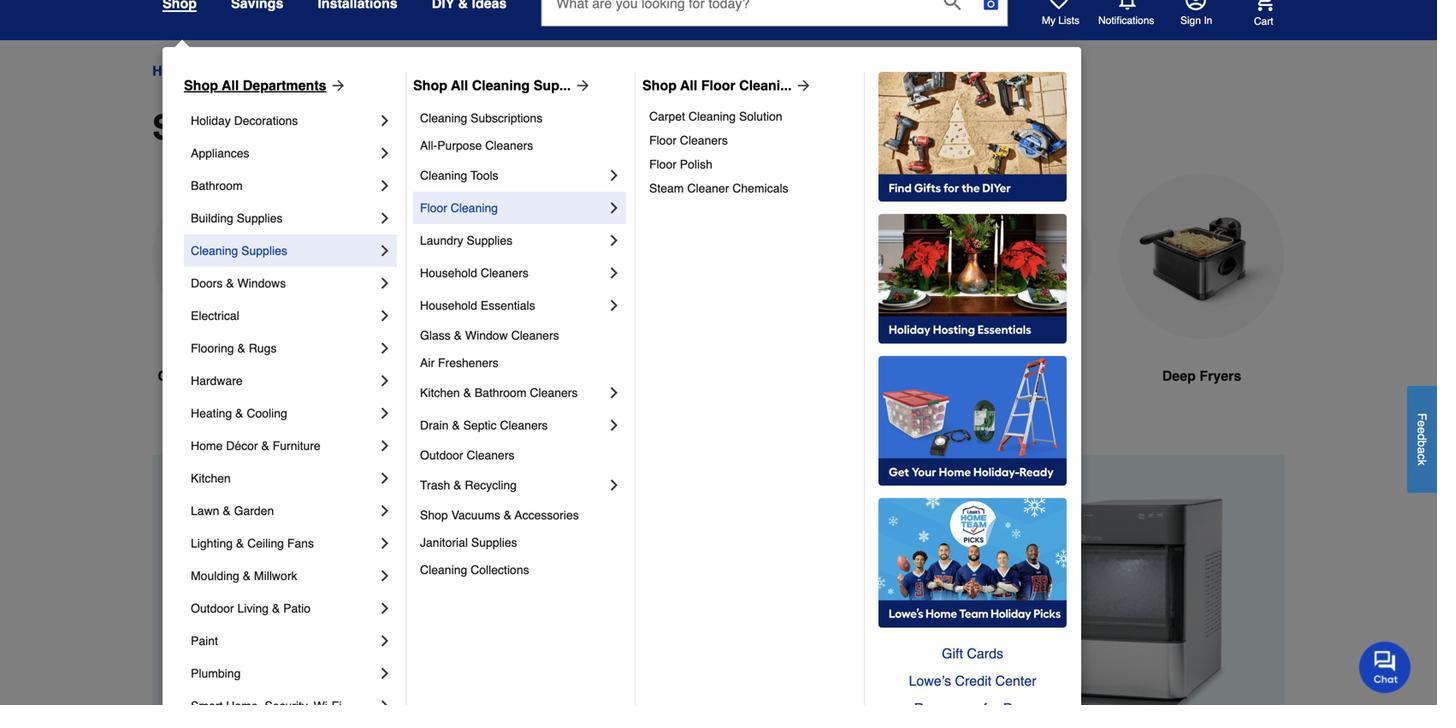 Task type: locate. For each thing, give the bounding box(es) containing it.
supplies inside "link"
[[471, 536, 517, 549]]

1 horizontal spatial arrow right image
[[792, 77, 813, 94]]

chevron right image for hardware
[[377, 372, 394, 389]]

chevron right image for electrical
[[377, 307, 394, 324]]

shop all departments link
[[184, 75, 347, 96]]

sign in
[[1181, 15, 1213, 27]]

arrow right image up carpet cleaning solution link
[[792, 77, 813, 94]]

None search field
[[541, 0, 1009, 42]]

air fresheners link
[[420, 349, 623, 377]]

0 horizontal spatial arrow right image
[[327, 77, 347, 94]]

solution
[[739, 110, 783, 123]]

home décor & furniture
[[191, 439, 321, 453]]

0 horizontal spatial shop
[[184, 77, 218, 93]]

chevron right image for paint
[[377, 632, 394, 650]]

cart button
[[1231, 0, 1275, 28]]

1 horizontal spatial shop
[[413, 77, 448, 93]]

small appliances up holiday decorations link
[[293, 63, 398, 79]]

makers
[[446, 368, 493, 384]]

bathroom up building on the top left of the page
[[191, 179, 243, 193]]

chevron right image for kitchen & bathroom cleaners
[[606, 384, 623, 401]]

glass
[[420, 329, 451, 342]]

1 horizontal spatial outdoor
[[420, 448, 464, 462]]

& for doors & windows
[[226, 276, 234, 290]]

cleaning collections link
[[420, 556, 623, 584]]

center
[[996, 673, 1037, 689]]

2 horizontal spatial shop
[[643, 77, 677, 93]]

1 horizontal spatial all
[[451, 77, 468, 93]]

floor down carpet
[[650, 134, 677, 147]]

& left cooling
[[235, 407, 243, 420]]

in
[[1204, 15, 1213, 27]]

2 all from the left
[[451, 77, 468, 93]]

floor up laundry
[[420, 201, 448, 215]]

f
[[1416, 413, 1430, 420]]

household essentials link
[[420, 289, 606, 322]]

chevron right image
[[377, 112, 394, 129], [377, 145, 394, 162], [606, 232, 623, 249], [377, 275, 394, 292], [606, 297, 623, 314], [377, 307, 394, 324], [377, 340, 394, 357], [606, 384, 623, 401], [377, 437, 394, 454], [377, 470, 394, 487], [606, 477, 623, 494], [377, 600, 394, 617], [377, 632, 394, 650], [377, 665, 394, 682], [377, 697, 394, 705]]

small up holiday decorations link
[[293, 63, 328, 79]]

departments
[[243, 77, 327, 93]]

kitchen inside 'link'
[[420, 386, 460, 400]]

cleaners down air fresheners 'link'
[[530, 386, 578, 400]]

all-
[[420, 139, 438, 152]]

cleaning subscriptions link
[[420, 104, 623, 132]]

shop up carpet
[[643, 77, 677, 93]]

credit
[[955, 673, 992, 689]]

shop up all- at the left
[[413, 77, 448, 93]]

1 shop from the left
[[184, 77, 218, 93]]

0 vertical spatial bathroom
[[191, 179, 243, 193]]

lowe's home improvement cart image
[[1255, 0, 1275, 11]]

appliances down small appliances link
[[253, 108, 435, 147]]

0 vertical spatial home
[[152, 63, 190, 79]]

hardware link
[[191, 365, 377, 397]]

1 vertical spatial home
[[191, 439, 223, 453]]

lowe's home improvement account image
[[1186, 0, 1207, 10]]

small appliances
[[293, 63, 398, 79], [152, 108, 435, 147]]

arrow right image inside shop all departments "link"
[[327, 77, 347, 94]]

kitchen for kitchen & bathroom cleaners
[[420, 386, 460, 400]]

holiday decorations
[[191, 114, 298, 128]]

small down home 'link'
[[152, 108, 244, 147]]

blenders link
[[926, 174, 1092, 427]]

cleaning
[[472, 77, 530, 93], [689, 110, 736, 123], [420, 111, 468, 125], [420, 169, 468, 182], [451, 201, 498, 215], [191, 244, 238, 258], [420, 563, 468, 577]]

floor cleaning link
[[420, 192, 606, 224]]

lowe's home team holiday picks. image
[[879, 498, 1067, 628]]

3 shop from the left
[[643, 77, 677, 93]]

& right trash
[[454, 478, 462, 492]]

household cleaners
[[420, 266, 529, 280]]

supplies up windows
[[241, 244, 287, 258]]

& down makers
[[464, 386, 471, 400]]

arrow right image inside shop all floor cleani... link
[[792, 77, 813, 94]]

appliances
[[205, 63, 278, 79], [331, 63, 398, 79], [253, 108, 435, 147], [191, 146, 249, 160]]

all up cleaning subscriptions
[[451, 77, 468, 93]]

drain
[[420, 418, 449, 432]]

holiday hosting essentials. image
[[879, 214, 1067, 344]]

a
[[1416, 447, 1430, 454]]

Search Query text field
[[542, 0, 931, 26]]

& for flooring & rugs
[[237, 341, 245, 355]]

a chefman stainless steel deep fryer. image
[[1119, 174, 1285, 339]]

supplies up household cleaners
[[467, 234, 513, 247]]

chevron right image
[[606, 167, 623, 184], [377, 177, 394, 194], [606, 199, 623, 217], [377, 210, 394, 227], [377, 242, 394, 259], [606, 264, 623, 282], [377, 372, 394, 389], [377, 405, 394, 422], [606, 417, 623, 434], [377, 502, 394, 519], [377, 535, 394, 552], [377, 567, 394, 585]]

0 vertical spatial small
[[293, 63, 328, 79]]

hardware
[[191, 374, 243, 388]]

countertop microwaves
[[158, 368, 313, 384]]

bathroom inside bathroom link
[[191, 179, 243, 193]]

2 e from the top
[[1416, 427, 1430, 434]]

1 vertical spatial kitchen
[[191, 472, 231, 485]]

deep fryers link
[[1119, 174, 1285, 427]]

floor for floor cleaning
[[420, 201, 448, 215]]

ovens
[[627, 368, 669, 384]]

laundry supplies link
[[420, 224, 606, 257]]

trash & recycling
[[420, 478, 517, 492]]

chevron right image for holiday decorations
[[377, 112, 394, 129]]

& left the rugs
[[237, 341, 245, 355]]

0 vertical spatial kitchen
[[420, 386, 460, 400]]

2 horizontal spatial all
[[680, 77, 698, 93]]

outdoor for outdoor cleaners
[[420, 448, 464, 462]]

arrow right image
[[571, 77, 592, 94]]

shop up 'holiday'
[[184, 77, 218, 93]]

1 arrow right image from the left
[[327, 77, 347, 94]]

appliances link up holiday decorations
[[205, 61, 278, 81]]

1 vertical spatial outdoor
[[191, 602, 234, 615]]

all inside "link"
[[222, 77, 239, 93]]

cleaners inside 'link'
[[530, 386, 578, 400]]

outdoor up trash
[[420, 448, 464, 462]]

2 arrow right image from the left
[[792, 77, 813, 94]]

& for glass & window cleaners
[[454, 329, 462, 342]]

home
[[152, 63, 190, 79], [191, 439, 223, 453]]

outdoor
[[420, 448, 464, 462], [191, 602, 234, 615]]

1 vertical spatial small
[[152, 108, 244, 147]]

portable
[[364, 368, 419, 384]]

cleaning tools link
[[420, 159, 606, 192]]

& down trash & recycling link
[[504, 508, 512, 522]]

supplies for cleaning supplies
[[241, 244, 287, 258]]

chevron right image for flooring & rugs
[[377, 340, 394, 357]]

polish
[[680, 157, 713, 171]]

outdoor inside outdoor cleaners link
[[420, 448, 464, 462]]

c
[[1416, 454, 1430, 460]]

1 household from the top
[[420, 266, 477, 280]]

chevron right image for lawn & garden
[[377, 502, 394, 519]]

chat invite button image
[[1360, 641, 1412, 693]]

lawn
[[191, 504, 219, 518]]

& inside 'link'
[[464, 386, 471, 400]]

0 horizontal spatial outdoor
[[191, 602, 234, 615]]

heating
[[191, 407, 232, 420]]

shop inside "link"
[[184, 77, 218, 93]]

small appliances down departments
[[152, 108, 435, 147]]

0 horizontal spatial small
[[152, 108, 244, 147]]

steam cleaner chemicals link
[[650, 176, 852, 200]]

outdoor inside the outdoor living & patio link
[[191, 602, 234, 615]]

1 horizontal spatial home
[[191, 439, 223, 453]]

household up glass
[[420, 299, 477, 312]]

cleaning collections
[[420, 563, 529, 577]]

floor up steam
[[650, 157, 677, 171]]

chevron right image for outdoor living & patio
[[377, 600, 394, 617]]

notifications
[[1099, 15, 1155, 27]]

chevron right image for drain & septic cleaners
[[606, 417, 623, 434]]

2 household from the top
[[420, 299, 477, 312]]

microwaves
[[235, 368, 313, 384]]

floor cleaners link
[[650, 128, 852, 152]]

& for kitchen & bathroom cleaners
[[464, 386, 471, 400]]

kitchen down ice
[[420, 386, 460, 400]]

shop all floor cleani... link
[[643, 75, 813, 96]]

chevron right image for appliances
[[377, 145, 394, 162]]

& left "ceiling"
[[236, 537, 244, 550]]

0 vertical spatial household
[[420, 266, 477, 280]]

all up carpet
[[680, 77, 698, 93]]

1 all from the left
[[222, 77, 239, 93]]

supplies down shop vacuums & accessories
[[471, 536, 517, 549]]

e up d
[[1416, 420, 1430, 427]]

kitchen up lawn
[[191, 472, 231, 485]]

electrical
[[191, 309, 239, 323]]

janitorial
[[420, 536, 468, 549]]

1 vertical spatial household
[[420, 299, 477, 312]]

supplies
[[237, 211, 283, 225], [467, 234, 513, 247], [241, 244, 287, 258], [471, 536, 517, 549]]

household down laundry
[[420, 266, 477, 280]]

advertisement region
[[152, 455, 1285, 705]]

outdoor for outdoor living & patio
[[191, 602, 234, 615]]

flooring & rugs
[[191, 341, 277, 355]]

trash
[[420, 478, 450, 492]]

1 horizontal spatial bathroom
[[475, 386, 527, 400]]

0 horizontal spatial home
[[152, 63, 190, 79]]

all up holiday decorations
[[222, 77, 239, 93]]

arrow right image
[[327, 77, 347, 94], [792, 77, 813, 94]]

shop
[[184, 77, 218, 93], [413, 77, 448, 93], [643, 77, 677, 93]]

floor up carpet cleaning solution
[[702, 77, 736, 93]]

arrow right image up holiday decorations link
[[327, 77, 347, 94]]

& right drain
[[452, 418, 460, 432]]

appliances link down decorations
[[191, 137, 377, 169]]

cleaning subscriptions
[[420, 111, 543, 125]]

shop vacuums & accessories link
[[420, 502, 623, 529]]

ceiling
[[247, 537, 284, 550]]

e up b
[[1416, 427, 1430, 434]]

cleaning down janitorial
[[420, 563, 468, 577]]

supplies for laundry supplies
[[467, 234, 513, 247]]

small appliances link
[[293, 61, 398, 81]]

moulding
[[191, 569, 239, 583]]

chevron right image for cleaning tools
[[606, 167, 623, 184]]

cleaning down building on the top left of the page
[[191, 244, 238, 258]]

bathroom up drain & septic cleaners link
[[475, 386, 527, 400]]

floor for floor cleaners
[[650, 134, 677, 147]]

chevron right image for floor cleaning
[[606, 199, 623, 217]]

0 horizontal spatial all
[[222, 77, 239, 93]]

3 all from the left
[[680, 77, 698, 93]]

cleaning tools
[[420, 169, 499, 182]]

get your home holiday-ready. image
[[879, 356, 1067, 486]]

find gifts for the diyer. image
[[879, 72, 1067, 202]]

1 vertical spatial bathroom
[[475, 386, 527, 400]]

furniture
[[273, 439, 321, 453]]

purpose
[[438, 139, 482, 152]]

& right doors
[[226, 276, 234, 290]]

drain & septic cleaners link
[[420, 409, 606, 442]]

cleaners up essentials
[[481, 266, 529, 280]]

0 vertical spatial appliances link
[[205, 61, 278, 81]]

0 horizontal spatial bathroom
[[191, 179, 243, 193]]

cleaners down 'subscriptions'
[[485, 139, 533, 152]]

portable ice makers link
[[346, 174, 512, 427]]

air fresheners
[[420, 356, 499, 370]]

supplies for building supplies
[[237, 211, 283, 225]]

1 horizontal spatial kitchen
[[420, 386, 460, 400]]

0 horizontal spatial kitchen
[[191, 472, 231, 485]]

carpet cleaning solution
[[650, 110, 783, 123]]

1 horizontal spatial small
[[293, 63, 328, 79]]

cleaning supplies
[[191, 244, 287, 258]]

outdoor down moulding
[[191, 602, 234, 615]]

paint
[[191, 634, 218, 648]]

& right décor on the bottom
[[261, 439, 269, 453]]

sign in button
[[1181, 0, 1213, 27]]

cleaning up laundry supplies
[[451, 201, 498, 215]]

millwork
[[254, 569, 297, 583]]

& for moulding & millwork
[[243, 569, 251, 583]]

& right lawn
[[223, 504, 231, 518]]

kitchen
[[420, 386, 460, 400], [191, 472, 231, 485]]

& left millwork
[[243, 569, 251, 583]]

supplies up 'cleaning supplies'
[[237, 211, 283, 225]]

cleaners up air fresheners 'link'
[[511, 329, 559, 342]]

toaster ovens
[[575, 368, 669, 384]]

electrical link
[[191, 300, 377, 332]]

& left patio
[[272, 602, 280, 615]]

my lists
[[1042, 15, 1080, 27]]

floor cleaning
[[420, 201, 498, 215]]

decorations
[[234, 114, 298, 128]]

0 vertical spatial outdoor
[[420, 448, 464, 462]]

& right glass
[[454, 329, 462, 342]]

1 vertical spatial small appliances
[[152, 108, 435, 147]]

a gray and stainless steel ninja air fryer. image
[[733, 174, 899, 339]]

2 shop from the left
[[413, 77, 448, 93]]

appliances link
[[205, 61, 278, 81], [191, 137, 377, 169]]



Task type: describe. For each thing, give the bounding box(es) containing it.
gift
[[942, 646, 964, 662]]

doors
[[191, 276, 223, 290]]

moulding & millwork link
[[191, 560, 377, 592]]

window
[[465, 329, 508, 342]]

& for lighting & ceiling fans
[[236, 537, 244, 550]]

chevron right image for lighting & ceiling fans
[[377, 535, 394, 552]]

b
[[1416, 440, 1430, 447]]

my lists link
[[1042, 0, 1080, 27]]

chevron right image for kitchen
[[377, 470, 394, 487]]

arrow right image for shop all departments
[[327, 77, 347, 94]]

chevron right image for cleaning supplies
[[377, 242, 394, 259]]

my
[[1042, 15, 1056, 27]]

lawn & garden
[[191, 504, 274, 518]]

holiday
[[191, 114, 231, 128]]

sign
[[1181, 15, 1202, 27]]

home for home décor & furniture
[[191, 439, 223, 453]]

outdoor cleaners
[[420, 448, 515, 462]]

& for trash & recycling
[[454, 478, 462, 492]]

chevron right image for home décor & furniture
[[377, 437, 394, 454]]

bathroom inside kitchen & bathroom cleaners 'link'
[[475, 386, 527, 400]]

air
[[420, 356, 435, 370]]

janitorial supplies
[[420, 536, 517, 549]]

& for lawn & garden
[[223, 504, 231, 518]]

lowe's
[[909, 673, 952, 689]]

all for cleaning
[[451, 77, 468, 93]]

shop for shop all cleaning sup...
[[413, 77, 448, 93]]

ice
[[423, 368, 442, 384]]

1 vertical spatial appliances link
[[191, 137, 377, 169]]

cleaners up recycling
[[467, 448, 515, 462]]

shop
[[420, 508, 448, 522]]

a stainless steel toaster oven. image
[[539, 174, 705, 339]]

arrow right image for shop all floor cleani...
[[792, 77, 813, 94]]

home link
[[152, 61, 190, 81]]

home décor & furniture link
[[191, 430, 377, 462]]

appliances down 'holiday'
[[191, 146, 249, 160]]

drain & septic cleaners
[[420, 418, 548, 432]]

& for heating & cooling
[[235, 407, 243, 420]]

home for home
[[152, 63, 190, 79]]

all for departments
[[222, 77, 239, 93]]

lowe's credit center
[[909, 673, 1037, 689]]

lists
[[1059, 15, 1080, 27]]

glass & window cleaners
[[420, 329, 559, 342]]

all for floor
[[680, 77, 698, 93]]

chevron right image for trash & recycling
[[606, 477, 623, 494]]

shop all cleaning sup... link
[[413, 75, 592, 96]]

toaster
[[575, 368, 624, 384]]

countertop microwaves link
[[152, 174, 318, 427]]

heating & cooling link
[[191, 397, 377, 430]]

f e e d b a c k button
[[1408, 386, 1438, 493]]

accessories
[[515, 508, 579, 522]]

carpet
[[650, 110, 686, 123]]

0 vertical spatial small appliances
[[293, 63, 398, 79]]

chevron right image for bathroom
[[377, 177, 394, 194]]

lighting & ceiling fans link
[[191, 527, 377, 560]]

supplies for janitorial supplies
[[471, 536, 517, 549]]

search image
[[944, 0, 961, 10]]

chevron right image for doors & windows
[[377, 275, 394, 292]]

household for household cleaners
[[420, 266, 477, 280]]

plumbing link
[[191, 657, 377, 690]]

a silver-colored new air portable ice maker. image
[[346, 174, 512, 339]]

steam
[[650, 181, 684, 195]]

gift cards
[[942, 646, 1004, 662]]

f e e d b a c k
[[1416, 413, 1430, 466]]

heating & cooling
[[191, 407, 287, 420]]

lowe's credit center link
[[879, 668, 1067, 695]]

& for drain & septic cleaners
[[452, 418, 460, 432]]

shop vacuums & accessories
[[420, 508, 579, 522]]

windows
[[237, 276, 286, 290]]

camera image
[[983, 0, 1000, 12]]

lawn & garden link
[[191, 495, 377, 527]]

building supplies link
[[191, 202, 377, 234]]

shop all cleaning sup...
[[413, 77, 571, 93]]

subscriptions
[[471, 111, 543, 125]]

d
[[1416, 434, 1430, 440]]

essentials
[[481, 299, 535, 312]]

chevron right image for household essentials
[[606, 297, 623, 314]]

cleaning up 'subscriptions'
[[472, 77, 530, 93]]

doors & windows link
[[191, 267, 377, 300]]

chevron right image for household cleaners
[[606, 264, 623, 282]]

lowe's home improvement lists image
[[1049, 0, 1070, 10]]

fresheners
[[438, 356, 499, 370]]

cleaning up all- at the left
[[420, 111, 468, 125]]

patio
[[283, 602, 311, 615]]

septic
[[463, 418, 497, 432]]

a gray ninja blender. image
[[926, 174, 1092, 339]]

chevron right image for laundry supplies
[[606, 232, 623, 249]]

lowe's home improvement notification center image
[[1118, 0, 1138, 10]]

cleaning down all- at the left
[[420, 169, 468, 182]]

all-purpose cleaners link
[[420, 132, 623, 159]]

1 e from the top
[[1416, 420, 1430, 427]]

cleaners up polish
[[680, 134, 728, 147]]

trash & recycling link
[[420, 469, 606, 502]]

janitorial supplies link
[[420, 529, 623, 556]]

chevron right image for building supplies
[[377, 210, 394, 227]]

flooring & rugs link
[[191, 332, 377, 365]]

kitchen link
[[191, 462, 377, 495]]

floor for floor polish
[[650, 157, 677, 171]]

household for household essentials
[[420, 299, 477, 312]]

kitchen for kitchen
[[191, 472, 231, 485]]

kitchen & bathroom cleaners link
[[420, 377, 606, 409]]

chevron right image for heating & cooling
[[377, 405, 394, 422]]

shop for shop all departments
[[184, 77, 218, 93]]

cleaning down shop all floor cleani...
[[689, 110, 736, 123]]

appliances up holiday decorations
[[205, 63, 278, 79]]

chevron right image for plumbing
[[377, 665, 394, 682]]

paint link
[[191, 625, 377, 657]]

cards
[[967, 646, 1004, 662]]

gift cards link
[[879, 640, 1067, 668]]

blenders
[[980, 368, 1038, 384]]

fans
[[287, 537, 314, 550]]

appliances right departments
[[331, 63, 398, 79]]

a black and stainless steel countertop microwave. image
[[152, 174, 318, 339]]

cleaners up outdoor cleaners link
[[500, 418, 548, 432]]

chevron right image for moulding & millwork
[[377, 567, 394, 585]]

portable ice makers
[[364, 368, 493, 384]]

cart
[[1255, 15, 1274, 27]]

laundry
[[420, 234, 464, 247]]

garden
[[234, 504, 274, 518]]

lighting & ceiling fans
[[191, 537, 314, 550]]

holiday decorations link
[[191, 104, 377, 137]]

décor
[[226, 439, 258, 453]]

steam cleaner chemicals
[[650, 181, 789, 195]]

rugs
[[249, 341, 277, 355]]

outdoor living & patio link
[[191, 592, 377, 625]]

bathroom link
[[191, 169, 377, 202]]

collections
[[471, 563, 529, 577]]

cooling
[[247, 407, 287, 420]]

floor polish
[[650, 157, 713, 171]]

recycling
[[465, 478, 517, 492]]

shop for shop all floor cleani...
[[643, 77, 677, 93]]

floor polish link
[[650, 152, 852, 176]]



Task type: vqa. For each thing, say whether or not it's contained in the screenshot.
the bottommost with
no



